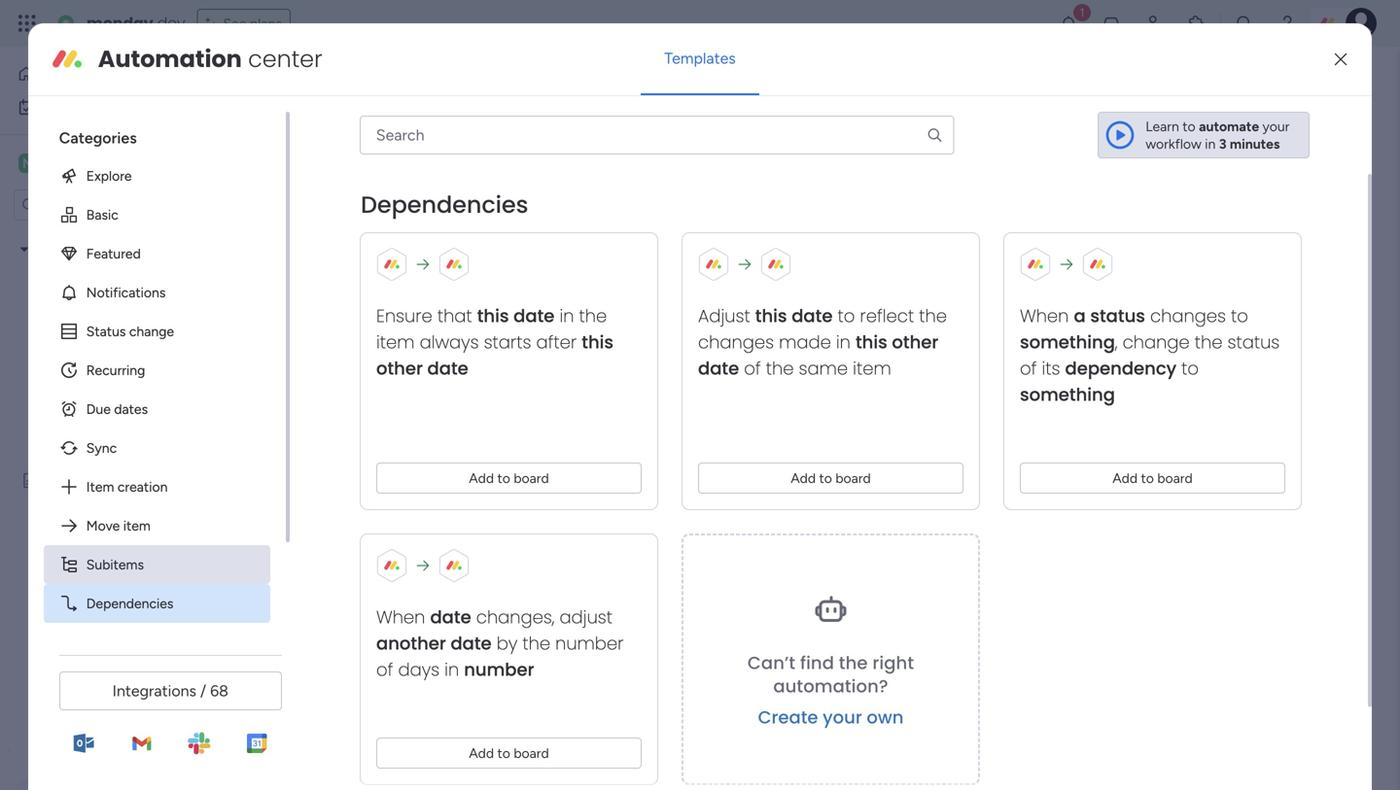 Task type: locate. For each thing, give the bounding box(es) containing it.
lottie animation image
[[0, 594, 248, 791]]

inbox image
[[1102, 14, 1122, 33]]

68
[[210, 682, 229, 701]]

when
[[1020, 304, 1069, 329], [376, 605, 425, 630]]

1 horizontal spatial status
[[1228, 330, 1280, 355]]

to
[[1183, 118, 1196, 135], [838, 304, 855, 329], [1231, 304, 1249, 329], [1182, 356, 1199, 381], [497, 470, 510, 487], [819, 470, 832, 487], [1141, 470, 1154, 487], [497, 745, 510, 762]]

0 vertical spatial number
[[555, 632, 624, 656]]

in up after
[[560, 304, 574, 329]]

explore option
[[44, 156, 270, 195]]

change right ,
[[1123, 330, 1190, 355]]

item right same
[[853, 356, 892, 381]]

1 vertical spatial dependencies
[[86, 596, 174, 612]]

can't find the right automation? create your own
[[748, 651, 914, 730]]

is
[[682, 245, 699, 274]]

status
[[86, 323, 126, 340]]

item inside in the item always starts after
[[376, 330, 415, 355]]

can
[[956, 245, 995, 274]]

list box
[[0, 229, 248, 760]]

something down its
[[1020, 383, 1116, 407]]

2 this other date from the left
[[698, 330, 939, 381]]

other
[[892, 330, 939, 355], [376, 356, 423, 381]]

0 horizontal spatial other
[[376, 356, 423, 381]]

of left days
[[376, 658, 393, 683]]

status change option
[[44, 312, 270, 351]]

my for my scrum team
[[35, 241, 54, 258]]

in
[[1206, 135, 1216, 152], [560, 304, 574, 329], [836, 330, 851, 355], [445, 658, 459, 683]]

lottie animation element
[[562, 278, 1009, 472], [0, 594, 248, 791]]

sent
[[825, 483, 857, 501]]

1 horizontal spatial this other date
[[698, 330, 939, 381]]

in inside to reflect the changes made in
[[836, 330, 851, 355]]

other down reflect
[[892, 330, 939, 355]]

add to board for ensure that this date
[[469, 470, 549, 487]]

number
[[555, 632, 624, 656], [464, 658, 534, 683]]

None search field
[[360, 116, 955, 154]]

only
[[791, 245, 842, 274]]

0 vertical spatial other
[[892, 330, 939, 355]]

workspace image
[[18, 153, 38, 174]]

1 vertical spatial your
[[823, 706, 862, 730]]

roadmap
[[67, 340, 125, 357]]

automation center
[[98, 43, 323, 75]]

status inside , change the status of its
[[1228, 330, 1280, 355]]

1 vertical spatial other
[[376, 356, 423, 381]]

board for ensure that this date
[[514, 470, 549, 487]]

1 horizontal spatial item
[[376, 330, 415, 355]]

apps image
[[1188, 14, 1207, 33]]

0 horizontal spatial status
[[1091, 304, 1146, 329]]

add to board button for ensure that this date
[[376, 463, 642, 494]]

add to board for by the number of days in
[[469, 745, 549, 762]]

the inside to reflect the changes made in
[[919, 304, 947, 329]]

board
[[612, 245, 676, 274]]

center
[[248, 43, 323, 75]]

change up recurring option
[[129, 323, 174, 340]]

caret down image
[[20, 243, 28, 256]]

0 vertical spatial when
[[1020, 304, 1069, 329]]

categories
[[59, 129, 137, 147]]

move item
[[86, 518, 151, 534]]

0 horizontal spatial item
[[123, 518, 151, 534]]

changes for made
[[698, 330, 774, 355]]

in left 3
[[1206, 135, 1216, 152]]

the down this
[[579, 304, 607, 329]]

add to board
[[469, 470, 549, 487], [791, 470, 871, 487], [1113, 470, 1193, 487], [469, 745, 549, 762]]

automation
[[98, 43, 242, 75]]

change for status
[[129, 323, 174, 340]]

when for when a status changes to something
[[1020, 304, 1069, 329]]

change
[[129, 323, 174, 340], [1123, 330, 1190, 355]]

your up minutes
[[1263, 118, 1290, 135]]

workflow
[[1146, 135, 1202, 152]]

your inside your workflow in
[[1263, 118, 1290, 135]]

0 horizontal spatial number
[[464, 658, 534, 683]]

public board image
[[42, 439, 60, 457]]

0 vertical spatial item
[[376, 330, 415, 355]]

0 vertical spatial dependencies
[[361, 189, 528, 221]]

1 vertical spatial item
[[853, 356, 892, 381]]

by the number of days in
[[376, 632, 624, 683]]

1 vertical spatial lottie animation element
[[0, 594, 248, 791]]

dates
[[114, 401, 148, 418]]

0 vertical spatial my
[[45, 154, 67, 173]]

adjust
[[698, 304, 751, 329]]

in inside in the item always starts after
[[560, 304, 574, 329]]

changes down adjust
[[698, 330, 774, 355]]

other down ensure
[[376, 356, 423, 381]]

my right caret down icon
[[35, 241, 54, 258]]

this board is private. only members can access it
[[562, 245, 1096, 274]]

spec
[[96, 473, 125, 489]]

this up starts
[[477, 304, 509, 329]]

feature
[[46, 473, 92, 489]]

when inside when date changes, adjust another date
[[376, 605, 425, 630]]

the right by
[[523, 632, 550, 656]]

learn
[[1146, 118, 1180, 135]]

the right reflect
[[919, 304, 947, 329]]

of down adjust this date on the top of page
[[744, 356, 761, 381]]

this other date down adjust this date on the top of page
[[698, 330, 939, 381]]

search image
[[927, 126, 944, 144]]

1 vertical spatial changes
[[698, 330, 774, 355]]

the right find
[[839, 651, 868, 676]]

private.
[[705, 245, 785, 274]]

board for by the number of days in
[[514, 745, 549, 762]]

find
[[800, 651, 835, 676]]

1 vertical spatial something
[[1020, 383, 1116, 407]]

date up another
[[430, 605, 471, 630]]

item creation
[[86, 479, 168, 495]]

add to board button for , change the status of its
[[1020, 463, 1286, 494]]

1 horizontal spatial changes
[[1151, 304, 1227, 329]]

0 horizontal spatial this other date
[[376, 330, 614, 381]]

this
[[477, 304, 509, 329], [755, 304, 787, 329], [582, 330, 614, 355], [856, 330, 888, 355]]

when left a on the right top of the page
[[1020, 304, 1069, 329]]

of inside by the number of days in
[[376, 658, 393, 683]]

add to board button for by the number of days in
[[376, 738, 642, 769]]

workspace selection element
[[18, 152, 111, 175]]

changes inside when a status changes to something
[[1151, 304, 1227, 329]]

this down reflect
[[856, 330, 888, 355]]

2 horizontal spatial of
[[1020, 356, 1037, 381]]

add
[[469, 470, 494, 487], [791, 470, 816, 487], [1113, 470, 1138, 487], [469, 745, 494, 762]]

0 vertical spatial your
[[1263, 118, 1290, 135]]

item right move
[[123, 518, 151, 534]]

number down by
[[464, 658, 534, 683]]

the inside in the item always starts after
[[579, 304, 607, 329]]

sync
[[86, 440, 117, 457]]

date
[[514, 304, 555, 329], [792, 304, 833, 329], [427, 356, 468, 381], [698, 356, 739, 381], [430, 605, 471, 630], [451, 632, 492, 656]]

0 horizontal spatial when
[[376, 605, 425, 630]]

my
[[45, 154, 67, 173], [35, 241, 54, 258]]

number inside by the number of days in
[[555, 632, 624, 656]]

0 horizontal spatial dependencies
[[86, 596, 174, 612]]

my right workspace image at the top left of page
[[45, 154, 67, 173]]

change inside , change the status of its
[[1123, 330, 1190, 355]]

other for the
[[892, 330, 939, 355]]

your
[[1263, 118, 1290, 135], [823, 706, 862, 730]]

number down "adjust"
[[555, 632, 624, 656]]

team
[[70, 154, 109, 173]]

option
[[0, 232, 248, 236]]

this up the made
[[755, 304, 787, 329]]

something down a on the right top of the page
[[1020, 330, 1116, 355]]

dependencies option
[[44, 584, 270, 623]]

1 something from the top
[[1020, 330, 1116, 355]]

always
[[420, 330, 479, 355]]

0 horizontal spatial your
[[823, 706, 862, 730]]

item
[[376, 330, 415, 355], [853, 356, 892, 381], [123, 518, 151, 534]]

add to board for of the same item
[[791, 470, 871, 487]]

scrum
[[57, 241, 95, 258]]

of
[[744, 356, 761, 381], [1020, 356, 1037, 381], [376, 658, 393, 683]]

this other date down ensure that this date
[[376, 330, 614, 381]]

1 this other date from the left
[[376, 330, 614, 381]]

in right days
[[445, 658, 459, 683]]

1 horizontal spatial number
[[555, 632, 624, 656]]

date down always
[[427, 356, 468, 381]]

0 vertical spatial changes
[[1151, 304, 1227, 329]]

public board image
[[20, 472, 39, 490]]

0 vertical spatial status
[[1091, 304, 1146, 329]]

1 horizontal spatial your
[[1263, 118, 1290, 135]]

3
[[1220, 135, 1227, 152]]

something inside when a status changes to something
[[1020, 330, 1116, 355]]

1 horizontal spatial change
[[1123, 330, 1190, 355]]

dependencies
[[361, 189, 528, 221], [86, 596, 174, 612]]

templates button
[[641, 35, 760, 81]]

your inside "can't find the right automation? create your own"
[[823, 706, 862, 730]]

changes inside to reflect the changes made in
[[698, 330, 774, 355]]

changes up , change the status of its
[[1151, 304, 1227, 329]]

maria williams image
[[1346, 8, 1378, 39]]

integrations / 68 button
[[59, 672, 282, 711]]

started
[[117, 440, 163, 456]]

1 vertical spatial my
[[35, 241, 54, 258]]

dependencies inside option
[[86, 596, 174, 612]]

the right ,
[[1195, 330, 1223, 355]]

date up the made
[[792, 304, 833, 329]]

0 vertical spatial lottie animation element
[[562, 278, 1009, 472]]

0 horizontal spatial changes
[[698, 330, 774, 355]]

0 horizontal spatial change
[[129, 323, 174, 340]]

in up same
[[836, 330, 851, 355]]

1 vertical spatial status
[[1228, 330, 1280, 355]]

made
[[779, 330, 831, 355]]

1 image
[[1074, 1, 1092, 23]]

my inside workspace selection element
[[45, 154, 67, 173]]

it
[[1082, 245, 1096, 274]]

sent button
[[759, 472, 899, 511]]

add for by the number of days in
[[469, 745, 494, 762]]

recurring option
[[44, 351, 270, 390]]

dev
[[157, 12, 185, 34]]

2 something from the top
[[1020, 383, 1116, 407]]

of left its
[[1020, 356, 1037, 381]]

templates
[[665, 49, 736, 67]]

when inside when a status changes to something
[[1020, 304, 1069, 329]]

sync option
[[44, 429, 270, 468]]

0 vertical spatial something
[[1020, 330, 1116, 355]]

the down the made
[[766, 356, 794, 381]]

item down ensure
[[376, 330, 415, 355]]

1 horizontal spatial when
[[1020, 304, 1069, 329]]

by
[[497, 632, 518, 656]]

move
[[86, 518, 120, 534]]

1 horizontal spatial other
[[892, 330, 939, 355]]

1 vertical spatial when
[[376, 605, 425, 630]]

this
[[562, 245, 606, 274]]

changes
[[1151, 304, 1227, 329], [698, 330, 774, 355]]

recurring
[[86, 362, 145, 379]]

list box containing my scrum team
[[0, 229, 248, 760]]

date down adjust
[[698, 356, 739, 381]]

your down "automation?"
[[823, 706, 862, 730]]

0 horizontal spatial of
[[376, 658, 393, 683]]

monday
[[87, 12, 153, 34]]

date left by
[[451, 632, 492, 656]]

something
[[1020, 330, 1116, 355], [1020, 383, 1116, 407]]

my for my team
[[45, 154, 67, 173]]

the
[[579, 304, 607, 329], [919, 304, 947, 329], [1195, 330, 1223, 355], [766, 356, 794, 381], [523, 632, 550, 656], [839, 651, 868, 676]]

2 vertical spatial item
[[123, 518, 151, 534]]

change inside "option"
[[129, 323, 174, 340]]

item creation option
[[44, 468, 270, 507]]

when up another
[[376, 605, 425, 630]]



Task type: describe. For each thing, give the bounding box(es) containing it.
after
[[536, 330, 577, 355]]

due
[[86, 401, 111, 418]]

to inside dependency to something
[[1182, 356, 1199, 381]]

due dates option
[[44, 390, 270, 429]]

Search for a column type search field
[[360, 116, 955, 154]]

the inside "can't find the right automation? create your own"
[[839, 651, 868, 676]]

learn to automate
[[1146, 118, 1260, 135]]

due dates
[[86, 401, 148, 418]]

template
[[128, 473, 183, 489]]

automation?
[[774, 674, 889, 699]]

home link
[[12, 58, 209, 90]]

check image
[[801, 484, 817, 500]]

tasks
[[67, 274, 100, 291]]

team
[[98, 241, 129, 258]]

status change
[[86, 323, 174, 340]]

this other date for starts
[[376, 330, 614, 381]]

of the same item
[[739, 356, 892, 381]]

getting started
[[67, 440, 163, 456]]

2 horizontal spatial item
[[853, 356, 892, 381]]

when for when date changes, adjust another date
[[376, 605, 425, 630]]

status inside when a status changes to something
[[1091, 304, 1146, 329]]

see plans
[[223, 15, 282, 32]]

invite members image
[[1145, 14, 1164, 33]]

sprints
[[67, 307, 110, 324]]

add to board for , change the status of its
[[1113, 470, 1193, 487]]

another
[[376, 632, 446, 656]]

1 horizontal spatial of
[[744, 356, 761, 381]]

featured
[[86, 245, 141, 262]]

basic
[[86, 207, 119, 223]]

my team
[[45, 154, 109, 173]]

0 horizontal spatial lottie animation element
[[0, 594, 248, 791]]

home
[[43, 66, 80, 82]]

days
[[398, 658, 440, 683]]

feature spec template
[[46, 473, 183, 489]]

/
[[200, 682, 206, 701]]

categories heading
[[44, 112, 270, 156]]

bugs queue
[[67, 374, 141, 390]]

to reflect the changes made in
[[698, 304, 947, 355]]

something inside dependency to something
[[1020, 383, 1116, 407]]

add to board button for of the same item
[[698, 463, 964, 494]]

basic option
[[44, 195, 270, 234]]

create your own link
[[758, 706, 904, 730]]

right
[[873, 651, 914, 676]]

to inside to reflect the changes made in
[[838, 304, 855, 329]]

date up after
[[514, 304, 555, 329]]

reflect
[[860, 304, 914, 329]]

automate
[[1200, 118, 1260, 135]]

queue
[[101, 374, 141, 390]]

integrations
[[112, 682, 196, 701]]

create
[[758, 706, 818, 730]]

move item option
[[44, 507, 270, 546]]

subitems
[[86, 557, 144, 573]]

notifications
[[86, 284, 166, 301]]

notifications image
[[1059, 14, 1079, 33]]

changes,
[[476, 605, 555, 630]]

the inside , change the status of its
[[1195, 330, 1223, 355]]

help image
[[1278, 14, 1298, 33]]

1 horizontal spatial dependencies
[[361, 189, 528, 221]]

integrations / 68
[[112, 682, 229, 701]]

in inside by the number of days in
[[445, 658, 459, 683]]

minutes
[[1231, 135, 1281, 152]]

notifications option
[[44, 273, 270, 312]]

search everything image
[[1235, 14, 1255, 33]]

add for , change the status of its
[[1113, 470, 1138, 487]]

Search in workspace field
[[41, 194, 162, 216]]

featured option
[[44, 234, 270, 273]]

own
[[867, 706, 904, 730]]

bugs
[[67, 374, 97, 390]]

m
[[22, 155, 34, 172]]

its
[[1042, 356, 1061, 381]]

same
[[799, 356, 848, 381]]

1 horizontal spatial lottie animation element
[[562, 278, 1009, 472]]

in the item always starts after
[[376, 304, 607, 355]]

creation
[[118, 479, 168, 495]]

,
[[1116, 330, 1118, 355]]

see
[[223, 15, 247, 32]]

other for item
[[376, 356, 423, 381]]

, change the status of its
[[1020, 330, 1280, 381]]

this right after
[[582, 330, 614, 355]]

my scrum team
[[35, 241, 129, 258]]

add for of the same item
[[791, 470, 816, 487]]

the inside by the number of days in
[[523, 632, 550, 656]]

in inside your workflow in
[[1206, 135, 1216, 152]]

change for ,
[[1123, 330, 1190, 355]]

plans
[[250, 15, 282, 32]]

getting
[[67, 440, 114, 456]]

to inside when a status changes to something
[[1231, 304, 1249, 329]]

when date changes, adjust another date
[[376, 605, 613, 656]]

add for ensure
[[469, 470, 494, 487]]

explore
[[86, 168, 132, 184]]

1 vertical spatial number
[[464, 658, 534, 683]]

this other date for made
[[698, 330, 939, 381]]

ensure
[[376, 304, 432, 329]]

monday dev
[[87, 12, 185, 34]]

board for of the same item
[[836, 470, 871, 487]]

item inside option
[[123, 518, 151, 534]]

dependency to something
[[1020, 356, 1199, 407]]

your workflow in
[[1146, 118, 1290, 152]]

home option
[[12, 58, 209, 90]]

changes for to
[[1151, 304, 1227, 329]]

dependency
[[1066, 356, 1177, 381]]

subitems option
[[44, 546, 270, 584]]

select product image
[[18, 14, 37, 33]]

retrospectives
[[67, 407, 159, 423]]

categories list box
[[44, 112, 290, 632]]

members
[[848, 245, 950, 274]]

can't
[[748, 651, 796, 676]]

adjust
[[560, 605, 613, 630]]

board for , change the status of its
[[1158, 470, 1193, 487]]

3 minutes
[[1220, 135, 1281, 152]]

of inside , change the status of its
[[1020, 356, 1037, 381]]

ensure that this date
[[376, 304, 555, 329]]

automation  center image
[[51, 44, 82, 75]]

starts
[[484, 330, 531, 355]]



Task type: vqa. For each thing, say whether or not it's contained in the screenshot.
the bottommost When
yes



